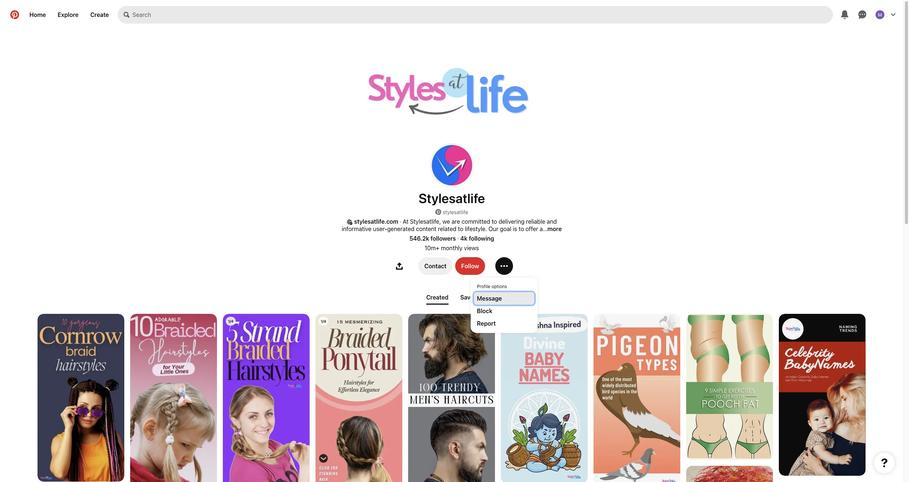 Task type: locate. For each thing, give the bounding box(es) containing it.
Search text field
[[133, 6, 834, 24]]

explore the world of delightful braids for kids with our curated collection of 10 charming hairstyles. from playful pigtails to cute braided buns, discover easy and adorable options to make your little one's hair a stylish statement. get inspired and create magical moments with these sweet and kid-friendly braided looks! image
[[130, 314, 217, 482]]

stylesatlife.com link
[[354, 218, 399, 225]]

is
[[513, 226, 518, 232]]

to up the our
[[492, 218, 497, 225]]

·
[[400, 219, 402, 225], [458, 235, 459, 242]]

· inside the stylesatlife.com ·
[[400, 219, 402, 225]]

0 horizontal spatial ·
[[400, 219, 402, 225]]

offer
[[526, 226, 539, 232]]

1 horizontal spatial ·
[[458, 235, 459, 242]]

0 vertical spatial ·
[[400, 219, 402, 225]]

follow
[[462, 263, 480, 269]]

following
[[469, 235, 495, 242]]

stylesatlife
[[419, 190, 485, 206]]

related
[[438, 226, 457, 232]]

this contains: exercises for pooch belly, exercises for tummy pooch, exercises for lowe pooch, exercises for pooch area, mommy pooch exercises, exercises for stomach pooch image
[[687, 314, 774, 460]]

lifestyle.
[[465, 226, 487, 232]]

more button
[[548, 226, 562, 232]]

0 horizontal spatial to
[[458, 226, 464, 232]]

more
[[548, 226, 562, 232]]

this contains: pigeon species image
[[594, 314, 681, 482]]

list
[[0, 314, 904, 482]]

to down are
[[458, 226, 464, 232]]

profile options
[[477, 284, 507, 289]]

explore
[[58, 11, 79, 18]]

saved link
[[458, 291, 481, 304]]

home
[[29, 11, 46, 18]]

follow button
[[456, 257, 485, 275]]

content
[[416, 226, 437, 232]]

message
[[477, 295, 502, 302]]

· inside the 546.2k followers · 4k following 10m+ monthly views
[[458, 235, 459, 242]]

stylesatlife image
[[430, 143, 474, 187]]

to right is
[[519, 226, 524, 232]]

take a look at them and choose the ones you like. we are sure you will find some good and interesting choices in this name list. image
[[780, 314, 866, 476]]

at stylesatlife, we are committed to delivering reliable and informative user-generated content related to lifestyle. our goal is to offer a…
[[342, 218, 557, 232]]

· left 'at'
[[400, 219, 402, 225]]

546.2k followers · 4k following 10m+ monthly views
[[410, 235, 495, 251]]

stylesatlife.com ·
[[354, 218, 402, 225]]

1 vertical spatial ·
[[458, 235, 459, 242]]

user-
[[373, 226, 387, 232]]

at
[[403, 218, 409, 225]]

reliable
[[527, 218, 546, 225]]

to
[[492, 218, 497, 225], [458, 226, 464, 232], [519, 226, 524, 232]]

informative
[[342, 226, 372, 232]]

· left '4k'
[[458, 235, 459, 242]]



Task type: vqa. For each thing, say whether or not it's contained in the screenshot.
Stylesatlife IMAGE
yes



Task type: describe. For each thing, give the bounding box(es) containing it.
message menu item
[[474, 292, 535, 305]]

whether you prefer a casual vibe or a more polished appearance, these hairstyles offer a perfect blend of sophistication and creativity. unlock the secrets to stunning 5 strand braids and redefine your style. image
[[223, 314, 310, 482]]

2 horizontal spatial to
[[519, 226, 524, 232]]

contact button
[[419, 257, 453, 275]]

profile
[[477, 284, 491, 289]]

a…
[[540, 226, 548, 232]]

elevate your style with these 10 enchanting braided ponytail hairstyles that exude effortless elegance. discover step-by-step guides and unleash a new level of sophistication in your daily look. from chic to casual, find the perfect braided ponytail to complement your style effortlessly. image
[[316, 314, 403, 482]]

delivering
[[499, 218, 525, 225]]

are
[[452, 218, 460, 225]]

this contains: bonsai tree types for your space image
[[687, 466, 774, 482]]

1 horizontal spatial to
[[492, 218, 497, 225]]

created
[[427, 294, 449, 301]]

and
[[547, 218, 557, 225]]

report
[[477, 320, 496, 327]]

generated
[[387, 226, 415, 232]]

stylesatlife.com
[[354, 218, 399, 225]]

pinterest image
[[436, 209, 442, 215]]

create link
[[84, 6, 115, 24]]

home link
[[24, 6, 52, 24]]

maria williams image
[[876, 10, 885, 19]]

goal
[[500, 226, 512, 232]]

100 men's haircut trends with names and pics image
[[409, 314, 495, 482]]

stylesatlife,
[[410, 218, 441, 225]]

our
[[489, 226, 499, 232]]

saved
[[461, 294, 478, 301]]

committed
[[462, 218, 491, 225]]

elevate your appearance with the timeless charm of cornrow braids. image
[[38, 314, 124, 482]]

stylesatlife
[[443, 209, 469, 215]]

profile options element
[[474, 281, 535, 330]]

546.2k
[[410, 235, 430, 242]]

4k
[[461, 235, 468, 242]]

we
[[443, 218, 450, 225]]

monthly
[[441, 245, 463, 251]]

this contains: divine baby names, lord krishna inspired baby names image
[[501, 314, 588, 482]]

block
[[477, 308, 493, 314]]

explore link
[[52, 6, 84, 24]]

10m+
[[425, 245, 440, 251]]

claimed website image
[[347, 219, 353, 225]]

create
[[90, 11, 109, 18]]

views
[[464, 245, 479, 251]]

contact
[[425, 263, 447, 269]]

search icon image
[[124, 12, 130, 18]]

created link
[[424, 291, 452, 304]]

profile cover image image
[[331, 29, 573, 165]]

followers
[[431, 235, 456, 242]]

options
[[492, 284, 507, 289]]



